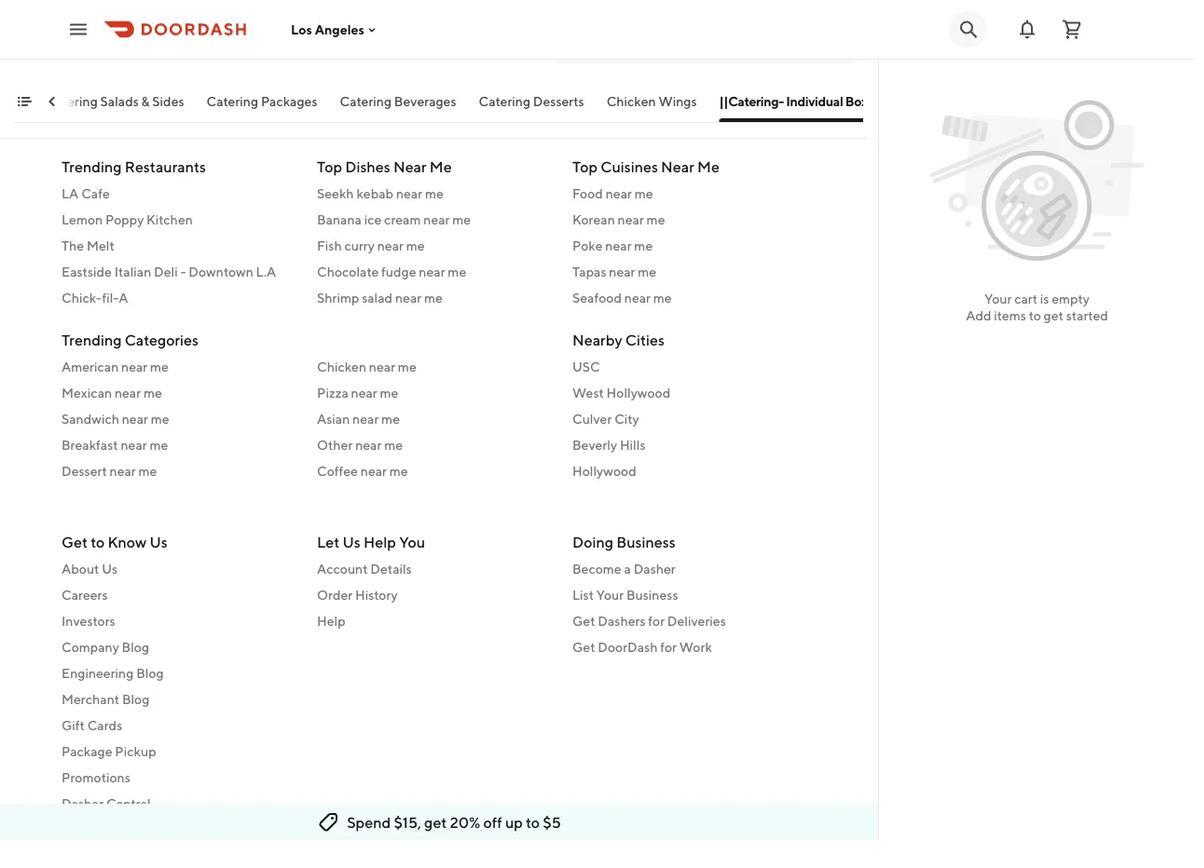 Task type: describe. For each thing, give the bounding box(es) containing it.
near for korean near me
[[618, 212, 644, 227]]

engineering blog link
[[62, 665, 295, 683]]

$15,
[[394, 814, 421, 832]]

near for other near me
[[355, 437, 382, 453]]

to for your
[[1029, 308, 1041, 324]]

los
[[291, 22, 312, 37]]

cities
[[625, 331, 665, 349]]

dasher inside become a dasher link
[[634, 562, 676, 577]]

prices may differ between delivery and pickup.
[[317, 61, 561, 74]]

menu
[[375, 31, 405, 44]]

catering packages button
[[207, 92, 317, 122]]

salads
[[100, 94, 139, 109]]

me up banana ice cream near me link
[[425, 186, 444, 201]]

catering for catering salads & sides
[[46, 94, 98, 109]]

catering beverages
[[340, 94, 456, 109]]

me for coffee near me
[[389, 463, 408, 479]]

0 items, open order cart image
[[1061, 18, 1083, 41]]

me for other near me
[[384, 437, 403, 453]]

catering for catering beverages
[[340, 94, 392, 109]]

spend $15, get 20% off up to $5
[[347, 814, 561, 832]]

me for breakfast near me
[[150, 437, 168, 453]]

add
[[966, 308, 992, 324]]

1 vertical spatial hollywood
[[572, 463, 636, 479]]

pizza near me link
[[317, 384, 550, 402]]

let us help you
[[317, 534, 425, 551]]

other near me link
[[317, 436, 550, 454]]

kitchen
[[146, 212, 193, 227]]

food near me link
[[572, 184, 806, 203]]

sandwich near me link
[[62, 410, 295, 428]]

banana ice cream near me
[[317, 212, 471, 227]]

to for spend
[[526, 814, 540, 832]]

me for food near me
[[635, 186, 653, 201]]

for for dashers
[[648, 614, 665, 629]]

package
[[62, 744, 112, 760]]

seafood near me
[[572, 290, 672, 305]]

is
[[1040, 291, 1049, 307]]

pm
[[112, 43, 131, 59]]

cards
[[87, 718, 122, 734]]

sandwich near me
[[62, 411, 169, 427]]

delivery
[[455, 61, 498, 74]]

items
[[994, 308, 1026, 324]]

curry
[[344, 238, 375, 253]]

near for pizza near me
[[351, 385, 377, 400]]

near for american near me
[[121, 359, 148, 374]]

order
[[317, 588, 353, 603]]

for for doordash
[[660, 640, 677, 655]]

promotions link
[[62, 769, 295, 788]]

- inside eastside italian deli - downtown l.a link
[[180, 264, 186, 279]]

la cafe
[[62, 186, 110, 201]]

your inside your cart is empty add items to get started
[[985, 291, 1012, 307]]

careers link
[[62, 586, 295, 605]]

me for dessert near me
[[138, 463, 157, 479]]

mexican near me
[[62, 385, 162, 400]]

doing
[[572, 534, 613, 551]]

fish curry near me
[[317, 238, 425, 253]]

may
[[352, 61, 373, 74]]

linkedin
[[62, 823, 114, 838]]

me for mexican near me
[[143, 385, 162, 400]]

trending for trending restaurants
[[62, 158, 122, 175]]

american near me link
[[62, 358, 295, 376]]

$5
[[543, 814, 561, 832]]

open menu image
[[67, 18, 90, 41]]

1 vertical spatial business
[[626, 588, 678, 603]]

seekh
[[317, 186, 354, 201]]

chicken for chicken wings
[[607, 94, 656, 109]]

0 horizontal spatial to
[[91, 534, 105, 551]]

near for cuisines
[[661, 158, 694, 175]]

near for chicken near me
[[369, 359, 395, 374]]

me down "seekh kebab near me" link
[[452, 212, 471, 227]]

chicken wings button
[[607, 92, 697, 122]]

beverly hills link
[[572, 436, 806, 454]]

us for let us help you
[[343, 534, 361, 551]]

investors
[[62, 614, 115, 629]]

catering beverages button
[[340, 92, 456, 122]]

get dashers for deliveries
[[572, 614, 726, 629]]

me down chocolate fudge near me link
[[424, 290, 443, 305]]

lemon poppy kitchen link
[[62, 210, 295, 229]]

asian near me
[[317, 411, 400, 427]]

near for sandwich near me
[[122, 411, 148, 427]]

breakfast near me
[[62, 437, 168, 453]]

10:00
[[15, 43, 51, 59]]

company blog
[[62, 640, 149, 655]]

dessert near me
[[62, 463, 157, 479]]

scroll menu navigation left image
[[45, 94, 60, 109]]

the melt
[[62, 238, 114, 253]]

set
[[426, 31, 442, 44]]

near for poke near me
[[605, 238, 632, 253]]

seafood near me link
[[572, 289, 806, 307]]

0 vertical spatial help
[[364, 534, 396, 551]]

near for dishes
[[393, 158, 427, 175]]

ice
[[364, 212, 382, 227]]

near up chocolate fudge near me
[[377, 238, 404, 253]]

angeles
[[315, 22, 364, 37]]

coffee near me
[[317, 463, 408, 479]]

am
[[53, 43, 71, 59]]

chick-
[[62, 290, 102, 305]]

account details
[[317, 562, 412, 577]]

los angeles
[[291, 22, 364, 37]]

beverly
[[572, 437, 617, 453]]

merchant blog link
[[62, 691, 295, 709]]

italian
[[114, 264, 151, 279]]

started
[[1066, 308, 1108, 324]]

list your business
[[572, 588, 678, 603]]

- inside full menu 10:00 am - 3:30 pm
[[74, 43, 80, 59]]

3:30
[[82, 43, 109, 59]]

seafood
[[572, 290, 622, 305]]

company
[[62, 640, 119, 655]]

shrimp salad near me
[[317, 290, 443, 305]]

fudge
[[381, 264, 416, 279]]

1 vertical spatial help
[[317, 614, 346, 629]]

near for breakfast near me
[[121, 437, 147, 453]]

near for coffee near me
[[361, 463, 387, 479]]

promotions
[[62, 771, 130, 786]]

dashers
[[598, 614, 646, 629]]

poke near me link
[[572, 236, 806, 255]]

downtown
[[189, 264, 253, 279]]

other near me
[[317, 437, 403, 453]]

food near me
[[572, 186, 653, 201]]

chocolate
[[317, 264, 379, 279]]

me for poke near me
[[634, 238, 653, 253]]

near for dessert near me
[[110, 463, 136, 479]]

top for top cuisines near me
[[572, 158, 598, 175]]

los angeles button
[[291, 22, 379, 37]]

blog for merchant blog
[[122, 692, 150, 708]]

trending restaurants
[[62, 158, 206, 175]]

about us
[[62, 562, 118, 577]]

shrimp
[[317, 290, 359, 305]]

merchant inside merchant blog link
[[62, 692, 119, 708]]

chicken near me
[[317, 359, 417, 374]]

off
[[483, 814, 502, 832]]

details
[[370, 562, 412, 577]]

dasher central link
[[62, 795, 295, 814]]

package pickup
[[62, 744, 156, 760]]

usc
[[572, 359, 600, 374]]

me for american near me
[[150, 359, 169, 374]]

restaurants
[[125, 158, 206, 175]]



Task type: vqa. For each thing, say whether or not it's contained in the screenshot.
Fries
no



Task type: locate. For each thing, give the bounding box(es) containing it.
help
[[364, 534, 396, 551], [317, 614, 346, 629]]

2 trending from the top
[[62, 331, 122, 349]]

near up pizza near me
[[369, 359, 395, 374]]

me up "seekh kebab near me" link
[[430, 158, 452, 175]]

top up 'food'
[[572, 158, 598, 175]]

blog for engineering blog
[[136, 666, 164, 682]]

trending up cafe
[[62, 158, 122, 175]]

la
[[62, 186, 79, 201]]

central
[[106, 797, 151, 812]]

1 vertical spatial get
[[572, 614, 595, 629]]

get up about
[[62, 534, 88, 551]]

0 horizontal spatial me
[[430, 158, 452, 175]]

get to know us
[[62, 534, 168, 551]]

2 near from the left
[[661, 158, 694, 175]]

west
[[572, 385, 604, 400]]

your cart is empty add items to get started
[[966, 291, 1108, 324]]

4 catering from the left
[[479, 94, 531, 109]]

the
[[62, 238, 84, 253]]

0 vertical spatial your
[[985, 291, 1012, 307]]

1 horizontal spatial near
[[661, 158, 694, 175]]

near down fish curry near me link
[[419, 264, 445, 279]]

about us link
[[62, 560, 295, 579]]

dasher inside dasher central link
[[62, 797, 104, 812]]

get right $15,
[[424, 814, 447, 832]]

2 vertical spatial blog
[[122, 692, 150, 708]]

1 vertical spatial chicken
[[317, 359, 366, 374]]

2 vertical spatial to
[[526, 814, 540, 832]]

0 vertical spatial dasher
[[634, 562, 676, 577]]

near up other near me
[[352, 411, 379, 427]]

me for pizza near me
[[380, 385, 399, 400]]

me inside 'link'
[[381, 411, 400, 427]]

2 vertical spatial get
[[572, 640, 595, 655]]

get inside your cart is empty add items to get started
[[1044, 308, 1064, 324]]

near up coffee near me
[[355, 437, 382, 453]]

hollywood down beverly hills
[[572, 463, 636, 479]]

1 vertical spatial your
[[597, 588, 624, 603]]

0 horizontal spatial dasher
[[62, 797, 104, 812]]

catering left packages
[[207, 94, 258, 109]]

me inside "link"
[[647, 212, 665, 227]]

top for top dishes near me
[[317, 158, 342, 175]]

chocolate fudge near me
[[317, 264, 466, 279]]

near inside 'link'
[[352, 411, 379, 427]]

dasher
[[634, 562, 676, 577], [62, 797, 104, 812]]

me down other near me link
[[389, 463, 408, 479]]

near inside "link"
[[618, 212, 644, 227]]

the
[[501, 31, 519, 44]]

near up sandwich near me
[[115, 385, 141, 400]]

me for sandwich near me
[[151, 411, 169, 427]]

chicken up pizza
[[317, 359, 366, 374]]

me up other near me
[[381, 411, 400, 427]]

1 horizontal spatial top
[[572, 158, 598, 175]]

to inside your cart is empty add items to get started
[[1029, 308, 1041, 324]]

0 vertical spatial for
[[648, 614, 665, 629]]

hollywood up city
[[607, 385, 671, 400]]

near down fudge
[[395, 290, 422, 305]]

catering desserts button
[[479, 92, 584, 122]]

chicken for chicken near me
[[317, 359, 366, 374]]

near for mexican near me
[[115, 385, 141, 400]]

near for asian near me
[[352, 411, 379, 427]]

get for get doordash for work
[[572, 640, 595, 655]]

show menu categories image
[[17, 94, 32, 109]]

near
[[393, 158, 427, 175], [661, 158, 694, 175]]

business
[[616, 534, 676, 551], [626, 588, 678, 603]]

me inside 'link'
[[389, 463, 408, 479]]

catering inside "button"
[[46, 94, 98, 109]]

prices left may
[[317, 61, 349, 74]]

get left doordash
[[572, 640, 595, 655]]

are
[[407, 31, 424, 44]]

to right up
[[526, 814, 540, 832]]

cafe
[[81, 186, 110, 201]]

become a dasher
[[572, 562, 676, 577]]

1 vertical spatial -
[[180, 264, 186, 279]]

package pickup link
[[62, 743, 295, 762]]

eastside italian deli - downtown l.a
[[62, 264, 276, 279]]

for left work at right
[[660, 640, 677, 655]]

beverly hills
[[572, 437, 646, 453]]

1 horizontal spatial us
[[150, 534, 168, 551]]

merchant up pickup.
[[521, 31, 572, 44]]

fish curry near me link
[[317, 236, 550, 255]]

1 horizontal spatial get
[[1044, 308, 1064, 324]]

catering inside button
[[207, 94, 258, 109]]

your right list
[[597, 588, 624, 603]]

0 horizontal spatial your
[[597, 588, 624, 603]]

american
[[62, 359, 119, 374]]

1 vertical spatial prices
[[317, 61, 349, 74]]

1 horizontal spatial -
[[180, 264, 186, 279]]

me down tapas near me link
[[653, 290, 672, 305]]

me down korean near me
[[634, 238, 653, 253]]

on
[[338, 31, 351, 44]]

near down "seekh kebab near me" link
[[424, 212, 450, 227]]

packages
[[261, 94, 317, 109]]

pizza near me
[[317, 385, 399, 400]]

me
[[425, 186, 444, 201], [635, 186, 653, 201], [452, 212, 471, 227], [647, 212, 665, 227], [406, 238, 425, 253], [634, 238, 653, 253], [448, 264, 466, 279], [638, 264, 656, 279], [424, 290, 443, 305], [653, 290, 672, 305], [150, 359, 169, 374], [398, 359, 417, 374], [143, 385, 162, 400], [380, 385, 399, 400], [151, 411, 169, 427], [381, 411, 400, 427], [150, 437, 168, 453], [384, 437, 403, 453], [138, 463, 157, 479], [389, 463, 408, 479]]

me for tapas near me
[[638, 264, 656, 279]]

careers
[[62, 588, 108, 603]]

0 vertical spatial business
[[616, 534, 676, 551]]

0 horizontal spatial us
[[102, 562, 118, 577]]

us down get to know us
[[102, 562, 118, 577]]

near down "trending categories"
[[121, 359, 148, 374]]

get down list
[[572, 614, 595, 629]]

0 horizontal spatial get
[[424, 814, 447, 832]]

- right deli
[[180, 264, 186, 279]]

me down mexican near me link
[[151, 411, 169, 427]]

get dashers for deliveries link
[[572, 613, 806, 631]]

history
[[355, 588, 398, 603]]

||catering- individual boxes
[[719, 94, 880, 109]]

business up a
[[616, 534, 676, 551]]

your
[[985, 291, 1012, 307], [597, 588, 624, 603]]

1 vertical spatial dasher
[[62, 797, 104, 812]]

me down breakfast near me link on the left of page
[[138, 463, 157, 479]]

2 horizontal spatial to
[[1029, 308, 1041, 324]]

for inside get dashers for deliveries link
[[648, 614, 665, 629]]

near up korean near me
[[606, 186, 632, 201]]

0 horizontal spatial top
[[317, 158, 342, 175]]

catering for catering desserts
[[479, 94, 531, 109]]

0 vertical spatial get
[[1044, 308, 1064, 324]]

poppy
[[105, 212, 144, 227]]

top up seekh
[[317, 158, 342, 175]]

trending for trending categories
[[62, 331, 122, 349]]

1 catering from the left
[[46, 94, 98, 109]]

near for food near me
[[606, 186, 632, 201]]

me for chicken near me
[[398, 359, 417, 374]]

kebab
[[357, 186, 394, 201]]

know
[[108, 534, 147, 551]]

near down breakfast near me
[[110, 463, 136, 479]]

0 horizontal spatial chicken
[[317, 359, 366, 374]]

1 trending from the top
[[62, 158, 122, 175]]

blog for company blog
[[122, 640, 149, 655]]

get for get dashers for deliveries
[[572, 614, 595, 629]]

chicken left the wings
[[607, 94, 656, 109]]

near for tapas near me
[[609, 264, 635, 279]]

me down "cream"
[[406, 238, 425, 253]]

me down 'sandwich near me' link at the left of the page
[[150, 437, 168, 453]]

differ
[[376, 61, 404, 74]]

0 vertical spatial blog
[[122, 640, 149, 655]]

to up about us
[[91, 534, 105, 551]]

poke near me
[[572, 238, 653, 253]]

chicken inside button
[[607, 94, 656, 109]]

0 horizontal spatial -
[[74, 43, 80, 59]]

between
[[406, 61, 452, 74]]

get for get to know us
[[62, 534, 88, 551]]

blog
[[122, 640, 149, 655], [136, 666, 164, 682], [122, 692, 150, 708]]

1 vertical spatial to
[[91, 534, 105, 551]]

1 vertical spatial merchant
[[62, 692, 119, 708]]

near inside 'link'
[[361, 463, 387, 479]]

me for korean near me
[[647, 212, 665, 227]]

this
[[354, 31, 373, 44]]

0 vertical spatial chicken
[[607, 94, 656, 109]]

coffee near me link
[[317, 462, 550, 481]]

catering salads & sides
[[46, 94, 184, 109]]

fil-
[[102, 290, 119, 305]]

me up pizza near me link
[[398, 359, 417, 374]]

2 horizontal spatial us
[[343, 534, 361, 551]]

the melt link
[[62, 236, 295, 255]]

- right am
[[74, 43, 80, 59]]

near up the food near me link
[[661, 158, 694, 175]]

chicken near me link
[[317, 358, 550, 376]]

your up "items"
[[985, 291, 1012, 307]]

near down korean near me
[[605, 238, 632, 253]]

dishes
[[345, 158, 390, 175]]

us
[[150, 534, 168, 551], [343, 534, 361, 551], [102, 562, 118, 577]]

0 horizontal spatial near
[[393, 158, 427, 175]]

directly
[[444, 31, 484, 44]]

0 vertical spatial to
[[1029, 308, 1041, 324]]

me for asian near me
[[381, 411, 400, 427]]

business up get dashers for deliveries
[[626, 588, 678, 603]]

help link
[[317, 613, 550, 631]]

me for seafood near me
[[653, 290, 672, 305]]

1 vertical spatial for
[[660, 640, 677, 655]]

order history
[[317, 588, 398, 603]]

near down food near me in the top of the page
[[618, 212, 644, 227]]

catering for catering packages
[[207, 94, 258, 109]]

catering right show menu categories icon
[[46, 94, 98, 109]]

0 vertical spatial hollywood
[[607, 385, 671, 400]]

get doordash for work link
[[572, 639, 806, 657]]

catering desserts
[[479, 94, 584, 109]]

seekh kebab near me
[[317, 186, 444, 201]]

1 horizontal spatial me
[[697, 158, 720, 175]]

get doordash for work
[[572, 640, 712, 655]]

1 horizontal spatial chicken
[[607, 94, 656, 109]]

near up "seekh kebab near me" link
[[393, 158, 427, 175]]

desserts
[[533, 94, 584, 109]]

0 vertical spatial trending
[[62, 158, 122, 175]]

for up the 'get doordash for work'
[[648, 614, 665, 629]]

catering down may
[[340, 94, 392, 109]]

0 horizontal spatial help
[[317, 614, 346, 629]]

prices for prices on this menu are set directly by the merchant
[[304, 31, 336, 44]]

me down top cuisines near me
[[635, 186, 653, 201]]

prices left on
[[304, 31, 336, 44]]

catering down and
[[479, 94, 531, 109]]

get
[[62, 534, 88, 551], [572, 614, 595, 629], [572, 640, 595, 655]]

1 top from the left
[[317, 158, 342, 175]]

near down chicken near me
[[351, 385, 377, 400]]

pizza
[[317, 385, 348, 400]]

breakfast
[[62, 437, 118, 453]]

1 vertical spatial trending
[[62, 331, 122, 349]]

me down fish curry near me link
[[448, 264, 466, 279]]

blog up "engineering blog"
[[122, 640, 149, 655]]

0 vertical spatial get
[[62, 534, 88, 551]]

prices for prices may differ between delivery and pickup.
[[317, 61, 349, 74]]

near down sandwich near me
[[121, 437, 147, 453]]

near down tapas near me
[[624, 290, 651, 305]]

0 horizontal spatial merchant
[[62, 692, 119, 708]]

lemon poppy kitchen
[[62, 212, 193, 227]]

blog down the company blog link
[[136, 666, 164, 682]]

me up the food near me link
[[697, 158, 720, 175]]

2 catering from the left
[[207, 94, 258, 109]]

me down american near me link
[[143, 385, 162, 400]]

west hollywood link
[[572, 384, 806, 402]]

gift cards link
[[62, 717, 295, 736]]

1 horizontal spatial merchant
[[521, 31, 572, 44]]

me for top dishes near me
[[430, 158, 452, 175]]

eastside italian deli - downtown l.a link
[[62, 262, 295, 281]]

1 horizontal spatial dasher
[[634, 562, 676, 577]]

us for about us
[[102, 562, 118, 577]]

me up coffee near me
[[384, 437, 403, 453]]

usc link
[[572, 358, 806, 376]]

beverages
[[394, 94, 456, 109]]

me for top cuisines near me
[[697, 158, 720, 175]]

1 horizontal spatial help
[[364, 534, 396, 551]]

doordash
[[598, 640, 658, 655]]

0 vertical spatial merchant
[[521, 31, 572, 44]]

2 me from the left
[[697, 158, 720, 175]]

1 horizontal spatial your
[[985, 291, 1012, 307]]

sandwich
[[62, 411, 119, 427]]

eastside
[[62, 264, 112, 279]]

chocolate fudge near me link
[[317, 262, 550, 281]]

near up breakfast near me
[[122, 411, 148, 427]]

20%
[[450, 814, 480, 832]]

near for seafood near me
[[624, 290, 651, 305]]

chicken
[[607, 94, 656, 109], [317, 359, 366, 374]]

help down order
[[317, 614, 346, 629]]

1 vertical spatial blog
[[136, 666, 164, 682]]

notification bell image
[[1016, 18, 1039, 41]]

2 top from the left
[[572, 158, 598, 175]]

us right know
[[150, 534, 168, 551]]

me down categories on the left top of the page
[[150, 359, 169, 374]]

get down the is
[[1044, 308, 1064, 324]]

prices on this menu are set directly by the merchant
[[304, 31, 572, 44]]

seekh kebab near me link
[[317, 184, 550, 203]]

0 vertical spatial prices
[[304, 31, 336, 44]]

me down chicken near me
[[380, 385, 399, 400]]

near up "cream"
[[396, 186, 422, 201]]

top cuisines near me
[[572, 158, 720, 175]]

cart
[[1015, 291, 1038, 307]]

1 near from the left
[[393, 158, 427, 175]]

near down other near me
[[361, 463, 387, 479]]

for inside the get doordash for work link
[[660, 640, 677, 655]]

dasher up linkedin
[[62, 797, 104, 812]]

boxes
[[845, 94, 880, 109]]

hollywood
[[607, 385, 671, 400], [572, 463, 636, 479]]

asian
[[317, 411, 350, 427]]

1 vertical spatial get
[[424, 814, 447, 832]]

1 horizontal spatial to
[[526, 814, 540, 832]]

merchant up the gift cards
[[62, 692, 119, 708]]

us right the let
[[343, 534, 361, 551]]

individual
[[786, 94, 843, 109]]

3 catering from the left
[[340, 94, 392, 109]]

and
[[500, 61, 520, 74]]

pickup.
[[522, 61, 561, 74]]

0 vertical spatial -
[[74, 43, 80, 59]]

1 me from the left
[[430, 158, 452, 175]]

help up the details
[[364, 534, 396, 551]]

banana
[[317, 212, 362, 227]]

near up seafood near me
[[609, 264, 635, 279]]

me up seafood near me
[[638, 264, 656, 279]]

me down the food near me link
[[647, 212, 665, 227]]

dessert near me link
[[62, 462, 295, 481]]

trending up american
[[62, 331, 122, 349]]

to down cart
[[1029, 308, 1041, 324]]

dasher right a
[[634, 562, 676, 577]]

blog down "engineering blog"
[[122, 692, 150, 708]]



